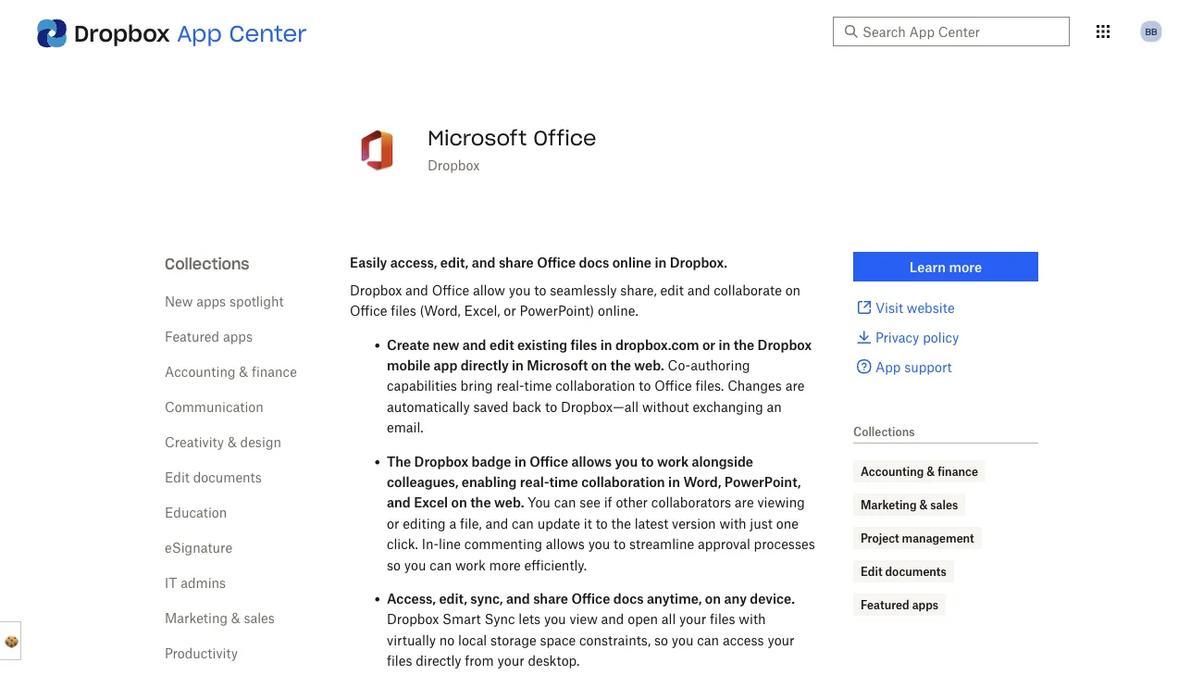 Task type: locate. For each thing, give the bounding box(es) containing it.
0 vertical spatial web.
[[635, 357, 665, 373]]

documents down project management
[[886, 564, 947, 578]]

0 horizontal spatial documents
[[193, 469, 262, 485]]

accounting & finance up project management
[[861, 464, 979, 478]]

featured apps link down new apps spotlight link
[[165, 328, 253, 344]]

real- inside the dropbox badge in office allows you to work alongside colleagues, enabling real-time collaboration in word, powerpoint, and excel on the web.
[[520, 474, 550, 490]]

0 horizontal spatial so
[[387, 557, 401, 573]]

just
[[750, 515, 773, 531]]

1 vertical spatial docs
[[614, 591, 644, 606]]

can left access
[[698, 632, 720, 648]]

dropbox—all
[[561, 399, 639, 414]]

microsoft inside microsoft office dropbox
[[428, 125, 527, 151]]

your down storage
[[498, 653, 525, 669]]

to inside the dropbox badge in office allows you to work alongside colleagues, enabling real-time collaboration in word, powerpoint, and excel on the web.
[[641, 453, 654, 469]]

collections for new
[[165, 254, 250, 273]]

featured down the project
[[861, 598, 910, 612]]

1 vertical spatial featured
[[861, 598, 910, 612]]

open
[[628, 611, 658, 627]]

2 vertical spatial your
[[498, 653, 525, 669]]

featured apps link
[[165, 328, 253, 344], [861, 595, 939, 614]]

marketing down it admins link
[[165, 610, 228, 626]]

1 vertical spatial collaboration
[[582, 474, 666, 490]]

on up the a
[[452, 495, 467, 510]]

1 horizontal spatial accounting & finance link
[[861, 462, 979, 481]]

co-
[[668, 357, 691, 373]]

0 horizontal spatial collections
[[165, 254, 250, 273]]

work inside you can see if other collaborators are viewing or editing a file, and can update it to the latest version with just one click. in-line commenting allows you to streamline approval processes so you can work more efficiently.
[[456, 557, 486, 573]]

featured apps link down project management link
[[861, 595, 939, 614]]

esignature
[[165, 539, 233, 555]]

on right collaborate
[[786, 282, 801, 298]]

directly down no
[[416, 653, 462, 669]]

your right all
[[680, 611, 707, 627]]

2 horizontal spatial files
[[710, 611, 736, 627]]

1 vertical spatial microsoft
[[527, 357, 588, 373]]

edit inside the dropbox and office allow you to seamlessly share, edit and collaborate on office ﬁles (word, excel, or powerpoint) online.
[[661, 282, 684, 298]]

collections down app support
[[854, 425, 915, 439]]

1 horizontal spatial marketing & sales link
[[861, 495, 959, 514]]

2 horizontal spatial your
[[768, 632, 795, 648]]

you down it
[[589, 536, 611, 552]]

marketing
[[861, 498, 917, 512], [165, 610, 228, 626]]

0 horizontal spatial files
[[387, 653, 413, 669]]

0 horizontal spatial featured apps
[[165, 328, 253, 344]]

1 vertical spatial collections
[[854, 425, 915, 439]]

0 horizontal spatial docs
[[579, 254, 610, 270]]

powerpoint)
[[520, 303, 595, 318]]

and right new
[[463, 336, 487, 352]]

1 horizontal spatial your
[[680, 611, 707, 627]]

collaboration
[[556, 378, 636, 394], [582, 474, 666, 490]]

local
[[458, 632, 487, 648]]

in up collaborators
[[669, 474, 681, 490]]

real-
[[497, 378, 525, 394], [520, 474, 550, 490]]

marketing & sales
[[861, 498, 959, 512], [165, 610, 275, 626]]

more inside you can see if other collaborators are viewing or editing a file, and can update it to the latest version with just one click. in-line commenting allows you to streamline approval processes so you can work more efficiently.
[[489, 557, 521, 573]]

edit
[[165, 469, 190, 485], [861, 564, 883, 578]]

finance
[[252, 363, 297, 379], [938, 464, 979, 478]]

1 vertical spatial your
[[768, 632, 795, 648]]

it
[[165, 575, 177, 590]]

create new and edit existing files in dropbox.com or in the dropbox mobile app directly in microsoft on the web.
[[387, 336, 812, 373]]

files down virtually
[[387, 653, 413, 669]]

1 vertical spatial accounting & finance
[[861, 464, 979, 478]]

in right badge
[[515, 453, 527, 469]]

1 horizontal spatial documents
[[886, 564, 947, 578]]

0 horizontal spatial finance
[[252, 363, 297, 379]]

0 vertical spatial featured apps link
[[165, 328, 253, 344]]

0 horizontal spatial are
[[735, 495, 754, 510]]

dropbox
[[74, 19, 170, 47], [428, 157, 480, 173], [350, 282, 402, 298], [758, 336, 812, 352], [415, 453, 469, 469], [387, 611, 439, 627]]

time
[[525, 378, 552, 394], [550, 474, 579, 490]]

0 vertical spatial marketing & sales link
[[861, 495, 959, 514]]

collections up new apps spotlight link
[[165, 254, 250, 273]]

1 horizontal spatial featured apps link
[[861, 595, 939, 614]]

design
[[240, 434, 281, 450]]

accounting inside 'link'
[[861, 464, 925, 478]]

0 vertical spatial sales
[[931, 498, 959, 512]]

privacy policy
[[876, 329, 960, 345]]

edit, right access,
[[441, 254, 469, 270]]

0 vertical spatial directly
[[461, 357, 509, 373]]

share inside access, edit, sync, and share office docs anytime, on any device. dropbox smart sync lets you view and open all your files with virtually no local storage space constraints, so you can access your files directly from your desktop.
[[534, 591, 569, 606]]

0 vertical spatial more
[[950, 259, 983, 275]]

0 vertical spatial featured
[[165, 328, 220, 344]]

featured apps down new apps spotlight link
[[165, 328, 253, 344]]

real- up you
[[520, 474, 550, 490]]

1 vertical spatial featured apps link
[[861, 595, 939, 614]]

and up lets
[[507, 591, 530, 606]]

collaboration up dropbox—all
[[556, 378, 636, 394]]

work down line
[[456, 557, 486, 573]]

are up just
[[735, 495, 754, 510]]

edit documents
[[165, 469, 262, 485], [861, 564, 947, 578]]

can down line
[[430, 557, 452, 573]]

you up other
[[615, 453, 638, 469]]

finance inside 'link'
[[938, 464, 979, 478]]

1 vertical spatial more
[[489, 557, 521, 573]]

0 vertical spatial your
[[680, 611, 707, 627]]

word,
[[684, 474, 722, 490]]

app down the "privacy"
[[876, 359, 901, 375]]

you right allow
[[509, 282, 531, 298]]

management
[[903, 531, 975, 545]]

1 vertical spatial edit,
[[439, 591, 468, 606]]

featured down new at the top
[[165, 328, 220, 344]]

1 horizontal spatial sales
[[931, 498, 959, 512]]

0 vertical spatial accounting & finance
[[165, 363, 297, 379]]

1 vertical spatial files
[[710, 611, 736, 627]]

authoring
[[691, 357, 751, 373]]

real- up back
[[497, 378, 525, 394]]

creativity & design link
[[165, 434, 281, 450]]

finance up communication
[[252, 363, 297, 379]]

so down click.
[[387, 557, 401, 573]]

to
[[535, 282, 547, 298], [639, 378, 651, 394], [545, 399, 558, 414], [641, 453, 654, 469], [596, 515, 608, 531], [614, 536, 626, 552]]

0 horizontal spatial marketing
[[165, 610, 228, 626]]

storage
[[491, 632, 537, 648]]

automatically
[[387, 399, 470, 414]]

0 vertical spatial accounting
[[165, 363, 236, 379]]

allows inside you can see if other collaborators are viewing or editing a file, and can update it to the latest version with just one click. in-line commenting allows you to streamline approval processes so you can work more efficiently.
[[546, 536, 585, 552]]

0 horizontal spatial featured apps link
[[165, 328, 253, 344]]

so
[[387, 557, 401, 573], [655, 632, 669, 648]]

education link
[[165, 504, 227, 520]]

1 horizontal spatial docs
[[614, 591, 644, 606]]

featured apps
[[165, 328, 253, 344], [861, 598, 939, 612]]

app
[[434, 357, 458, 373]]

in down online.
[[601, 336, 613, 352]]

directly
[[461, 357, 509, 373], [416, 653, 462, 669]]

directly inside access, edit, sync, and share office docs anytime, on any device. dropbox smart sync lets you view and open all your files with virtually no local storage space constraints, so you can access your files directly from your desktop.
[[416, 653, 462, 669]]

2 vertical spatial apps
[[913, 598, 939, 612]]

0 horizontal spatial marketing & sales link
[[165, 610, 275, 626]]

the
[[387, 453, 411, 469]]

more down commenting
[[489, 557, 521, 573]]

any
[[725, 591, 747, 606]]

1 horizontal spatial web.
[[635, 357, 665, 373]]

0 vertical spatial share
[[499, 254, 534, 270]]

edit documents down creativity & design
[[165, 469, 262, 485]]

0 vertical spatial allows
[[572, 453, 612, 469]]

if
[[604, 495, 613, 510]]

dropbox inside access, edit, sync, and share office docs anytime, on any device. dropbox smart sync lets you view and open all your files with virtually no local storage space constraints, so you can access your files directly from your desktop.
[[387, 611, 439, 627]]

0 vertical spatial edit
[[661, 282, 684, 298]]

directly up bring
[[461, 357, 509, 373]]

0 vertical spatial are
[[786, 378, 805, 394]]

0 vertical spatial apps
[[197, 293, 226, 309]]

featured apps down project management link
[[861, 598, 939, 612]]

project management link
[[861, 529, 975, 547]]

support
[[905, 359, 953, 375]]

accounting & finance link up project management
[[861, 462, 979, 481]]

share up allow
[[499, 254, 534, 270]]

1 vertical spatial edit
[[861, 564, 883, 578]]

0 horizontal spatial sales
[[244, 610, 275, 626]]

1 vertical spatial finance
[[938, 464, 979, 478]]

edit right share, on the right top of the page
[[661, 282, 684, 298]]

docs up the open
[[614, 591, 644, 606]]

capabilities
[[387, 378, 457, 394]]

web. down 'dropbox.com'
[[635, 357, 665, 373]]

1 vertical spatial app
[[876, 359, 901, 375]]

0 vertical spatial edit documents link
[[165, 469, 262, 485]]

1 vertical spatial marketing & sales link
[[165, 610, 275, 626]]

collections for accounting
[[854, 425, 915, 439]]

1 horizontal spatial are
[[786, 378, 805, 394]]

files
[[571, 336, 598, 352], [710, 611, 736, 627], [387, 653, 413, 669]]

or up click.
[[387, 515, 400, 531]]

collaboration inside co-authoring capabilities bring real-time collaboration to office files. changes are automatically saved back to dropbox—all without exchanging an email.
[[556, 378, 636, 394]]

0 horizontal spatial accounting & finance
[[165, 363, 297, 379]]

the inside you can see if other collaborators are viewing or editing a file, and can update it to the latest version with just one click. in-line commenting allows you to streamline approval processes so you can work more efficiently.
[[612, 515, 632, 531]]

exchanging
[[693, 399, 764, 414]]

1 vertical spatial so
[[655, 632, 669, 648]]

1 vertical spatial marketing & sales
[[165, 610, 275, 626]]

0 horizontal spatial edit
[[165, 469, 190, 485]]

1 vertical spatial web.
[[495, 495, 525, 510]]

share for sync,
[[534, 591, 569, 606]]

1 vertical spatial allows
[[546, 536, 585, 552]]

dropbox inside the create new and edit existing files in dropbox.com or in the dropbox mobile app directly in microsoft on the web.
[[758, 336, 812, 352]]

the down enabling
[[471, 495, 491, 510]]

accounting & finance link
[[165, 363, 297, 379], [861, 462, 979, 481]]

1 horizontal spatial app
[[876, 359, 901, 375]]

1 horizontal spatial accounting & finance
[[861, 464, 979, 478]]

edit,
[[441, 254, 469, 270], [439, 591, 468, 606]]

(word,
[[420, 303, 461, 318]]

directly inside the create new and edit existing files in dropbox.com or in the dropbox mobile app directly in microsoft on the web.
[[461, 357, 509, 373]]

1 horizontal spatial files
[[571, 336, 598, 352]]

0 horizontal spatial edit documents
[[165, 469, 262, 485]]

line
[[439, 536, 461, 552]]

it
[[584, 515, 593, 531]]

edit documents link down creativity & design
[[165, 469, 262, 485]]

0 horizontal spatial app
[[177, 19, 222, 47]]

docs inside access, edit, sync, and share office docs anytime, on any device. dropbox smart sync lets you view and open all your files with virtually no local storage space constraints, so you can access your files directly from your desktop.
[[614, 591, 644, 606]]

visit website
[[876, 300, 955, 315]]

0 horizontal spatial work
[[456, 557, 486, 573]]

web.
[[635, 357, 665, 373], [495, 495, 525, 510]]

web. inside the create new and edit existing files in dropbox.com or in the dropbox mobile app directly in microsoft on the web.
[[635, 357, 665, 373]]

microsoft office dropbox
[[428, 125, 597, 173]]

featured
[[165, 328, 220, 344], [861, 598, 910, 612]]

1 horizontal spatial accounting
[[861, 464, 925, 478]]

0 vertical spatial real-
[[497, 378, 525, 394]]

to inside the dropbox and office allow you to seamlessly share, edit and collaborate on office ﬁles (word, excel, or powerpoint) online.
[[535, 282, 547, 298]]

1 vertical spatial real-
[[520, 474, 550, 490]]

edit down excel,
[[490, 336, 514, 352]]

web. down enabling
[[495, 495, 525, 510]]

documents down creativity & design
[[193, 469, 262, 485]]

efficiently.
[[525, 557, 587, 573]]

the
[[734, 336, 755, 352], [611, 357, 631, 373], [471, 495, 491, 510], [612, 515, 632, 531]]

1 horizontal spatial or
[[504, 303, 516, 318]]

0 horizontal spatial edit documents link
[[165, 469, 262, 485]]

allows
[[572, 453, 612, 469], [546, 536, 585, 552]]

privacy
[[876, 329, 920, 345]]

1 vertical spatial or
[[703, 336, 716, 352]]

1 horizontal spatial edit documents link
[[861, 562, 947, 581]]

the inside the dropbox badge in office allows you to work alongside colleagues, enabling real-time collaboration in word, powerpoint, and excel on the web.
[[471, 495, 491, 510]]

viewing
[[758, 495, 805, 510]]

or inside you can see if other collaborators are viewing or editing a file, and can update it to the latest version with just one click. in-line commenting allows you to streamline approval processes so you can work more efficiently.
[[387, 515, 400, 531]]

1 vertical spatial sales
[[244, 610, 275, 626]]

accounting up communication
[[165, 363, 236, 379]]

anytime,
[[647, 591, 702, 606]]

1 vertical spatial work
[[456, 557, 486, 573]]

dropbox and office allow you to seamlessly share, edit and collaborate on office ﬁles (word, excel, or powerpoint) online.
[[350, 282, 801, 318]]

esignature link
[[165, 539, 233, 555]]

learn
[[910, 259, 946, 275]]

to up powerpoint)
[[535, 282, 547, 298]]

time up back
[[525, 378, 552, 394]]

app left 'center'
[[177, 19, 222, 47]]

app inside app support link
[[876, 359, 901, 375]]

you down all
[[672, 632, 694, 648]]

accounting up the project
[[861, 464, 925, 478]]

marketing & sales link up project management
[[861, 495, 959, 514]]

click.
[[387, 536, 419, 552]]

to up other
[[641, 453, 654, 469]]

you can see if other collaborators are viewing or editing a file, and can update it to the latest version with just one click. in-line commenting allows you to streamline approval processes so you can work more efficiently.
[[387, 495, 816, 573]]

on inside access, edit, sync, and share office docs anytime, on any device. dropbox smart sync lets you view and open all your files with virtually no local storage space constraints, so you can access your files directly from your desktop.
[[706, 591, 721, 606]]

finance up management
[[938, 464, 979, 478]]

dropbox inside microsoft office dropbox
[[428, 157, 480, 173]]

are right changes
[[786, 378, 805, 394]]

on inside the create new and edit existing files in dropbox.com or in the dropbox mobile app directly in microsoft on the web.
[[592, 357, 608, 373]]

apps right new at the top
[[197, 293, 226, 309]]

files down any
[[710, 611, 736, 627]]

edit, inside access, edit, sync, and share office docs anytime, on any device. dropbox smart sync lets you view and open all your files with virtually no local storage space constraints, so you can access your files directly from your desktop.
[[439, 591, 468, 606]]

accounting & finance up communication link
[[165, 363, 297, 379]]

&
[[239, 363, 248, 379], [228, 434, 237, 450], [927, 464, 936, 478], [920, 498, 928, 512], [231, 610, 240, 626]]

work
[[657, 453, 689, 469], [456, 557, 486, 573]]

& left design
[[228, 434, 237, 450]]

1 vertical spatial edit documents link
[[861, 562, 947, 581]]

or inside the create new and edit existing files in dropbox.com or in the dropbox mobile app directly in microsoft on the web.
[[703, 336, 716, 352]]

2 horizontal spatial or
[[703, 336, 716, 352]]

share up lets
[[534, 591, 569, 606]]

accounting & finance
[[165, 363, 297, 379], [861, 464, 979, 478]]

so down all
[[655, 632, 669, 648]]

and down the colleagues,
[[387, 495, 411, 510]]

1 vertical spatial time
[[550, 474, 579, 490]]

microsoft inside the create new and edit existing files in dropbox.com or in the dropbox mobile app directly in microsoft on the web.
[[527, 357, 588, 373]]

access,
[[391, 254, 438, 270]]

can up update
[[554, 495, 576, 510]]

1 horizontal spatial finance
[[938, 464, 979, 478]]

edit down creativity
[[165, 469, 190, 485]]

your
[[680, 611, 707, 627], [768, 632, 795, 648], [498, 653, 525, 669]]

with up approval
[[720, 515, 747, 531]]

1 vertical spatial edit
[[490, 336, 514, 352]]

edit documents link down project management link
[[861, 562, 947, 581]]

and down dropbox.
[[688, 282, 711, 298]]

0 horizontal spatial your
[[498, 653, 525, 669]]

in right online
[[655, 254, 667, 270]]

edit
[[661, 282, 684, 298], [490, 336, 514, 352]]

marketing for the marketing & sales link to the left
[[165, 610, 228, 626]]

and up allow
[[472, 254, 496, 270]]

are
[[786, 378, 805, 394], [735, 495, 754, 510]]

can down you
[[512, 515, 534, 531]]

apps down project management
[[913, 598, 939, 612]]

0 horizontal spatial accounting
[[165, 363, 236, 379]]

allows down update
[[546, 536, 585, 552]]

your right access
[[768, 632, 795, 648]]

project management
[[861, 531, 975, 545]]

accounting & finance for left accounting & finance 'link'
[[165, 363, 297, 379]]

badge
[[472, 453, 512, 469]]

in
[[655, 254, 667, 270], [601, 336, 613, 352], [719, 336, 731, 352], [512, 357, 524, 373], [515, 453, 527, 469], [669, 474, 681, 490]]

time up you
[[550, 474, 579, 490]]

0 horizontal spatial accounting & finance link
[[165, 363, 297, 379]]

and
[[472, 254, 496, 270], [406, 282, 429, 298], [688, 282, 711, 298], [463, 336, 487, 352], [387, 495, 411, 510], [486, 515, 509, 531], [507, 591, 530, 606], [602, 611, 625, 627]]

0 vertical spatial documents
[[193, 469, 262, 485]]

marketing & sales down admins
[[165, 610, 275, 626]]

it admins link
[[165, 575, 226, 590]]

desktop.
[[528, 653, 580, 669]]

edit down the project
[[861, 564, 883, 578]]

apps down new apps spotlight link
[[223, 328, 253, 344]]

1 vertical spatial directly
[[416, 653, 462, 669]]

edit, up smart
[[439, 591, 468, 606]]

0 vertical spatial or
[[504, 303, 516, 318]]

office inside microsoft office dropbox
[[534, 125, 597, 151]]

0 vertical spatial marketing
[[861, 498, 917, 512]]

on left any
[[706, 591, 721, 606]]

0 horizontal spatial or
[[387, 515, 400, 531]]

allows up 'see'
[[572, 453, 612, 469]]

Search App Center text field
[[863, 21, 1059, 42]]

1 vertical spatial with
[[739, 611, 766, 627]]

sync,
[[471, 591, 503, 606]]

to left "streamline"
[[614, 536, 626, 552]]

can inside access, edit, sync, and share office docs anytime, on any device. dropbox smart sync lets you view and open all your files with virtually no local storage space constraints, so you can access your files directly from your desktop.
[[698, 632, 720, 648]]

marketing & sales up project management
[[861, 498, 959, 512]]

1 vertical spatial share
[[534, 591, 569, 606]]

1 horizontal spatial collections
[[854, 425, 915, 439]]



Task type: vqa. For each thing, say whether or not it's contained in the screenshot.
Communication Link
yes



Task type: describe. For each thing, give the bounding box(es) containing it.
real- inside co-authoring capabilities bring real-time collaboration to office files. changes are automatically saved back to dropbox—all without exchanging an email.
[[497, 378, 525, 394]]

with inside you can see if other collaborators are viewing or editing a file, and can update it to the latest version with just one click. in-line commenting allows you to streamline approval processes so you can work more efficiently.
[[720, 515, 747, 531]]

email.
[[387, 419, 424, 435]]

collaborate
[[714, 282, 782, 298]]

app support
[[876, 359, 953, 375]]

files inside the create new and edit existing files in dropbox.com or in the dropbox mobile app directly in microsoft on the web.
[[571, 336, 598, 352]]

project
[[861, 531, 900, 545]]

dropbox inside the dropbox badge in office allows you to work alongside colleagues, enabling real-time collaboration in word, powerpoint, and excel on the web.
[[415, 453, 469, 469]]

approval
[[698, 536, 751, 552]]

co-authoring capabilities bring real-time collaboration to office files. changes are automatically saved back to dropbox—all without exchanging an email.
[[387, 357, 805, 435]]

communication link
[[165, 399, 264, 414]]

edit inside the create new and edit existing files in dropbox.com or in the dropbox mobile app directly in microsoft on the web.
[[490, 336, 514, 352]]

one
[[777, 515, 799, 531]]

you inside the dropbox and office allow you to seamlessly share, edit and collaborate on office ﬁles (word, excel, or powerpoint) online.
[[509, 282, 531, 298]]

0 vertical spatial edit documents
[[165, 469, 262, 485]]

on inside the dropbox badge in office allows you to work alongside colleagues, enabling real-time collaboration in word, powerpoint, and excel on the web.
[[452, 495, 467, 510]]

file,
[[460, 515, 482, 531]]

so inside you can see if other collaborators are viewing or editing a file, and can update it to the latest version with just one click. in-line commenting allows you to streamline approval processes so you can work more efficiently.
[[387, 557, 401, 573]]

docs for anytime,
[[614, 591, 644, 606]]

with inside access, edit, sync, and share office docs anytime, on any device. dropbox smart sync lets you view and open all your files with virtually no local storage space constraints, so you can access your files directly from your desktop.
[[739, 611, 766, 627]]

online
[[613, 254, 652, 270]]

or inside the dropbox and office allow you to seamlessly share, edit and collaborate on office ﬁles (word, excel, or powerpoint) online.
[[504, 303, 516, 318]]

are inside co-authoring capabilities bring real-time collaboration to office files. changes are automatically saved back to dropbox—all without exchanging an email.
[[786, 378, 805, 394]]

collaborators
[[652, 495, 732, 510]]

learn more
[[910, 259, 983, 275]]

see
[[580, 495, 601, 510]]

accounting for right accounting & finance 'link'
[[861, 464, 925, 478]]

to right it
[[596, 515, 608, 531]]

accounting & finance for right accounting & finance 'link'
[[861, 464, 979, 478]]

office inside co-authoring capabilities bring real-time collaboration to office files. changes are automatically saved back to dropbox—all without exchanging an email.
[[655, 378, 692, 394]]

and up constraints,
[[602, 611, 625, 627]]

smart
[[443, 611, 481, 627]]

streamline
[[630, 536, 695, 552]]

the down 'dropbox.com'
[[611, 357, 631, 373]]

are inside you can see if other collaborators are viewing or editing a file, and can update it to the latest version with just one click. in-line commenting allows you to streamline approval processes so you can work more efficiently.
[[735, 495, 754, 510]]

policy
[[923, 329, 960, 345]]

0 vertical spatial edit
[[165, 469, 190, 485]]

bring
[[461, 378, 493, 394]]

share for edit,
[[499, 254, 534, 270]]

new apps spotlight
[[165, 293, 284, 309]]

web. inside the dropbox badge in office allows you to work alongside colleagues, enabling real-time collaboration in word, powerpoint, and excel on the web.
[[495, 495, 525, 510]]

work inside the dropbox badge in office allows you to work alongside colleagues, enabling real-time collaboration in word, powerpoint, and excel on the web.
[[657, 453, 689, 469]]

or for existing
[[703, 336, 716, 352]]

marketing for the top the marketing & sales link
[[861, 498, 917, 512]]

latest
[[635, 515, 669, 531]]

to right back
[[545, 399, 558, 414]]

access
[[723, 632, 765, 648]]

2 vertical spatial files
[[387, 653, 413, 669]]

processes
[[754, 536, 816, 552]]

0 horizontal spatial marketing & sales
[[165, 610, 275, 626]]

learn more button
[[854, 252, 1039, 282]]

creativity
[[165, 434, 224, 450]]

constraints,
[[580, 632, 651, 648]]

docs for online
[[579, 254, 610, 270]]

0 vertical spatial app
[[177, 19, 222, 47]]

collaboration inside the dropbox badge in office allows you to work alongside colleagues, enabling real-time collaboration in word, powerpoint, and excel on the web.
[[582, 474, 666, 490]]

powerpoint,
[[725, 474, 801, 490]]

1 horizontal spatial featured
[[861, 598, 910, 612]]

0 vertical spatial edit,
[[441, 254, 469, 270]]

finance for left accounting & finance 'link'
[[252, 363, 297, 379]]

access, edit, sync, and share office docs anytime, on any device. dropbox smart sync lets you view and open all your files with virtually no local storage space constraints, so you can access your files directly from your desktop.
[[387, 591, 796, 669]]

you
[[528, 495, 551, 510]]

visit
[[876, 300, 904, 315]]

you down click.
[[405, 557, 426, 573]]

and inside the create new and edit existing files in dropbox.com or in the dropbox mobile app directly in microsoft on the web.
[[463, 336, 487, 352]]

without
[[643, 399, 690, 414]]

update
[[538, 515, 581, 531]]

from
[[465, 653, 494, 669]]

excel,
[[464, 303, 501, 318]]

spotlight
[[230, 293, 284, 309]]

files.
[[696, 378, 725, 394]]

view
[[570, 611, 598, 627]]

on inside the dropbox and office allow you to seamlessly share, edit and collaborate on office ﬁles (word, excel, or powerpoint) online.
[[786, 282, 801, 298]]

& up project management
[[920, 498, 928, 512]]

alongside
[[692, 453, 754, 469]]

excel
[[414, 495, 448, 510]]

0 horizontal spatial featured
[[165, 328, 220, 344]]

or for other
[[387, 515, 400, 531]]

creativity & design
[[165, 434, 281, 450]]

& up the productivity
[[231, 610, 240, 626]]

time inside co-authoring capabilities bring real-time collaboration to office files. changes are automatically saved back to dropbox—all without exchanging an email.
[[525, 378, 552, 394]]

seamlessly
[[550, 282, 617, 298]]

version
[[672, 515, 716, 531]]

sync
[[485, 611, 515, 627]]

accounting for left accounting & finance 'link'
[[165, 363, 236, 379]]

1 vertical spatial apps
[[223, 328, 253, 344]]

allows inside the dropbox badge in office allows you to work alongside colleagues, enabling real-time collaboration in word, powerpoint, and excel on the web.
[[572, 453, 612, 469]]

it admins
[[165, 575, 226, 590]]

ﬁles
[[391, 303, 416, 318]]

access,
[[387, 591, 436, 606]]

virtually
[[387, 632, 436, 648]]

allow
[[473, 282, 506, 298]]

1 vertical spatial featured apps
[[861, 598, 939, 612]]

office inside access, edit, sync, and share office docs anytime, on any device. dropbox smart sync lets you view and open all your files with virtually no local storage space constraints, so you can access your files directly from your desktop.
[[572, 591, 611, 606]]

dropbox inside the dropbox and office allow you to seamlessly share, edit and collaborate on office ﬁles (word, excel, or powerpoint) online.
[[350, 282, 402, 298]]

communication
[[165, 399, 264, 414]]

1 horizontal spatial marketing & sales
[[861, 498, 959, 512]]

in up authoring
[[719, 336, 731, 352]]

existing
[[518, 336, 568, 352]]

and inside the dropbox badge in office allows you to work alongside colleagues, enabling real-time collaboration in word, powerpoint, and excel on the web.
[[387, 495, 411, 510]]

in down existing
[[512, 357, 524, 373]]

you inside the dropbox badge in office allows you to work alongside colleagues, enabling real-time collaboration in word, powerpoint, and excel on the web.
[[615, 453, 638, 469]]

editing
[[403, 515, 446, 531]]

back
[[513, 399, 542, 414]]

device.
[[750, 591, 796, 606]]

finance for right accounting & finance 'link'
[[938, 464, 979, 478]]

so inside access, edit, sync, and share office docs anytime, on any device. dropbox smart sync lets you view and open all your files with virtually no local storage space constraints, so you can access your files directly from your desktop.
[[655, 632, 669, 648]]

and up ﬁles
[[406, 282, 429, 298]]

time inside the dropbox badge in office allows you to work alongside colleagues, enabling real-time collaboration in word, powerpoint, and excel on the web.
[[550, 474, 579, 490]]

office inside the dropbox badge in office allows you to work alongside colleagues, enabling real-time collaboration in word, powerpoint, and excel on the web.
[[530, 453, 569, 469]]

lets
[[519, 611, 541, 627]]

colleagues,
[[387, 474, 459, 490]]

0 vertical spatial featured apps
[[165, 328, 253, 344]]

more inside "button"
[[950, 259, 983, 275]]

online.
[[598, 303, 639, 318]]

dropbox app center
[[74, 19, 307, 47]]

new apps spotlight link
[[165, 293, 284, 309]]

and inside you can see if other collaborators are viewing or editing a file, and can update it to the latest version with just one click. in-line commenting allows you to streamline approval processes so you can work more efficiently.
[[486, 515, 509, 531]]

new
[[433, 336, 460, 352]]

admins
[[181, 575, 226, 590]]

easily
[[350, 254, 387, 270]]

an
[[767, 399, 782, 414]]

enabling
[[462, 474, 517, 490]]

bb button
[[1137, 17, 1167, 46]]

you up space
[[544, 611, 566, 627]]

the up authoring
[[734, 336, 755, 352]]

app support link
[[854, 356, 1039, 378]]

education
[[165, 504, 227, 520]]

saved
[[474, 399, 509, 414]]

dropbox.com
[[616, 336, 700, 352]]

1 vertical spatial edit documents
[[861, 564, 947, 578]]

mobile
[[387, 357, 431, 373]]

productivity
[[165, 645, 238, 661]]

center
[[229, 19, 307, 47]]

& up management
[[927, 464, 936, 478]]

& up communication link
[[239, 363, 248, 379]]

new
[[165, 293, 193, 309]]

to up without
[[639, 378, 651, 394]]

a
[[450, 515, 457, 531]]



